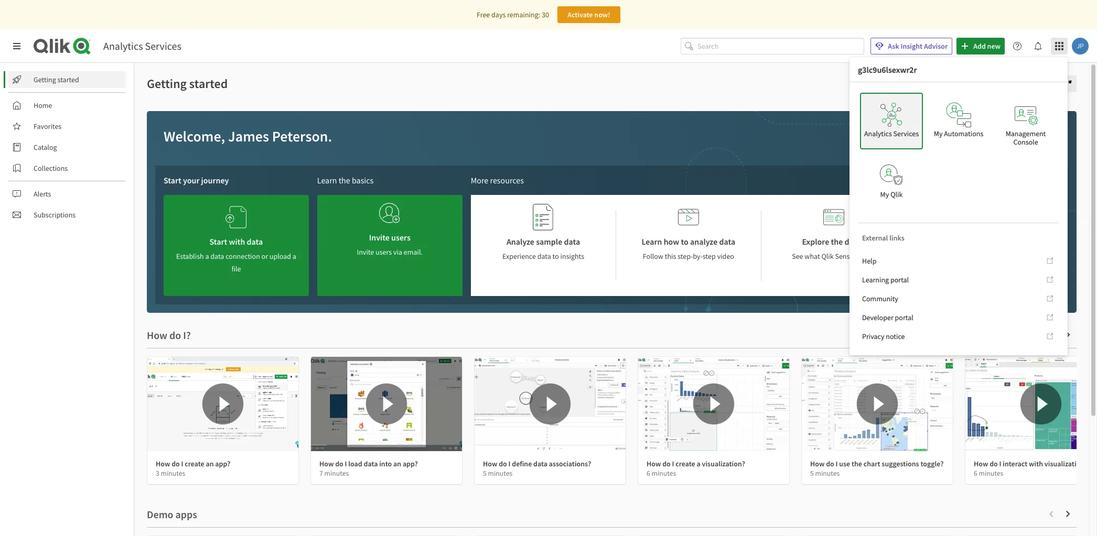 Task type: locate. For each thing, give the bounding box(es) containing it.
the left basics
[[339, 175, 350, 186]]

3 minutes from the left
[[488, 469, 513, 478]]

i inside the how do i use the chart suggestions toggle? 5 minutes
[[836, 459, 838, 469]]

how inside how do i create an app? 3 minutes
[[156, 459, 170, 469]]

data inside 'how do i define data associations? 5 minutes'
[[533, 459, 548, 469]]

portal up notice
[[895, 313, 914, 323]]

create for a
[[676, 459, 695, 469]]

6 for how do i create a visualization?
[[647, 469, 650, 478]]

start your journey
[[164, 175, 229, 186]]

how left 'use'
[[810, 459, 825, 469]]

how do i create an app? image
[[147, 357, 298, 452]]

5
[[483, 469, 487, 478], [810, 469, 814, 478]]

2 i from the left
[[345, 459, 347, 469]]

i for how do i create an app?
[[181, 459, 183, 469]]

0 horizontal spatial the
[[339, 175, 350, 186]]

0 horizontal spatial getting
[[34, 75, 56, 84]]

minutes inside how do i create an app? 3 minutes
[[161, 469, 185, 478]]

0 horizontal spatial 5
[[483, 469, 487, 478]]

1 5 from the left
[[483, 469, 487, 478]]

activate
[[568, 10, 593, 19]]

journey
[[201, 175, 229, 186]]

1 i from the left
[[181, 459, 183, 469]]

qlik inside button
[[891, 190, 903, 199]]

data
[[564, 237, 580, 247], [719, 237, 736, 247], [537, 252, 551, 261], [364, 459, 378, 469], [533, 459, 548, 469]]

minutes inside how do i interact with visualizations? 6 minutes
[[979, 469, 1004, 478]]

portal
[[891, 275, 909, 285], [895, 313, 914, 323]]

how
[[156, 459, 170, 469], [319, 459, 334, 469], [483, 459, 497, 469], [647, 459, 661, 469], [810, 459, 825, 469], [974, 459, 988, 469]]

0 horizontal spatial learn
[[317, 175, 337, 186]]

how left define
[[483, 459, 497, 469]]

do inside how do i interact with visualizations? 6 minutes
[[990, 459, 998, 469]]

0 horizontal spatial 6
[[647, 469, 650, 478]]

users
[[391, 232, 411, 243], [376, 248, 392, 257]]

catalog link
[[8, 139, 126, 156]]

0 horizontal spatial create
[[185, 459, 204, 469]]

help
[[862, 256, 877, 266]]

4 minutes from the left
[[652, 469, 676, 478]]

0 vertical spatial invite
[[369, 232, 390, 243]]

how do i define data associations? image
[[475, 357, 626, 452]]

1 horizontal spatial qlik
[[891, 190, 903, 199]]

1 vertical spatial users
[[376, 248, 392, 257]]

1 create from the left
[[185, 459, 204, 469]]

invite left "via"
[[357, 248, 374, 257]]

subscriptions link
[[8, 207, 126, 223]]

my qlik button
[[860, 154, 923, 210]]

ask
[[888, 41, 899, 51]]

an
[[206, 459, 214, 469], [393, 459, 401, 469]]

1 vertical spatial portal
[[895, 313, 914, 323]]

1 vertical spatial services
[[894, 129, 919, 138]]

1 horizontal spatial started
[[189, 76, 228, 92]]

learn how to analyze data follow this step-by-step video
[[642, 237, 736, 261]]

the right 'use'
[[852, 459, 862, 469]]

see
[[792, 252, 803, 261]]

management console button
[[994, 93, 1057, 149]]

minutes right 3
[[161, 469, 185, 478]]

hide welcome image
[[1064, 80, 1073, 88]]

data for how do i define data associations?
[[533, 459, 548, 469]]

minutes right 7
[[324, 469, 349, 478]]

invite down invite users image
[[369, 232, 390, 243]]

6 minutes from the left
[[979, 469, 1004, 478]]

qlik up links
[[891, 190, 903, 199]]

6
[[647, 469, 650, 478], [974, 469, 978, 478]]

do inside how do i create an app? 3 minutes
[[172, 459, 180, 469]]

1 vertical spatial analytics services
[[864, 129, 919, 138]]

create inside how do i create a visualization? 6 minutes
[[676, 459, 695, 469]]

management
[[1006, 129, 1046, 138]]

community
[[862, 294, 898, 304]]

0 horizontal spatial to
[[553, 252, 559, 261]]

1 horizontal spatial 5
[[810, 469, 814, 478]]

6 inside how do i create a visualization? 6 minutes
[[647, 469, 650, 478]]

to
[[681, 237, 689, 247], [553, 252, 559, 261]]

qlik right "what" in the right top of the page
[[822, 252, 834, 261]]

more resources
[[471, 175, 524, 186]]

2 6 from the left
[[974, 469, 978, 478]]

create inside how do i create an app? 3 minutes
[[185, 459, 204, 469]]

how up 7
[[319, 459, 334, 469]]

1 vertical spatial the
[[831, 237, 843, 247]]

insights
[[560, 252, 584, 261]]

portal right learning
[[891, 275, 909, 285]]

analytics inside button
[[864, 129, 892, 138]]

my left automations
[[934, 129, 943, 138]]

my up external links
[[880, 190, 889, 199]]

the up sense
[[831, 237, 843, 247]]

do inside the how do i use the chart suggestions toggle? 5 minutes
[[826, 459, 834, 469]]

5 minutes from the left
[[815, 469, 840, 478]]

1 minutes from the left
[[161, 469, 185, 478]]

users left "via"
[[376, 248, 392, 257]]

how do i interact with visualizations? 6 minutes
[[974, 459, 1091, 478]]

a
[[697, 459, 701, 469]]

0 horizontal spatial app?
[[215, 459, 230, 469]]

started inside 'navigation pane' element
[[57, 75, 79, 84]]

how inside the how do i use the chart suggestions toggle? 5 minutes
[[810, 459, 825, 469]]

external links
[[862, 233, 905, 243]]

minutes inside 'how do i define data associations? 5 minutes'
[[488, 469, 513, 478]]

data down sample
[[537, 252, 551, 261]]

remaining:
[[507, 10, 540, 19]]

how for how do i use the chart suggestions toggle?
[[810, 459, 825, 469]]

1 an from the left
[[206, 459, 214, 469]]

1 horizontal spatial services
[[894, 129, 919, 138]]

how for how do i create a visualization?
[[647, 459, 661, 469]]

1 horizontal spatial app?
[[403, 459, 418, 469]]

3 i from the left
[[509, 459, 511, 469]]

searchbar element
[[681, 38, 865, 55]]

how left interact
[[974, 459, 988, 469]]

1 horizontal spatial create
[[676, 459, 695, 469]]

learn the basics
[[317, 175, 374, 186]]

the for learn
[[339, 175, 350, 186]]

my
[[934, 129, 943, 138], [880, 190, 889, 199]]

1 horizontal spatial the
[[831, 237, 843, 247]]

5 inside the how do i use the chart suggestions toggle? 5 minutes
[[810, 469, 814, 478]]

getting started inside welcome, james peterson. main content
[[147, 76, 228, 92]]

0 horizontal spatial analytics services
[[103, 39, 181, 52]]

0 vertical spatial learn
[[317, 175, 337, 186]]

do for how do i load data into an app?
[[335, 459, 343, 469]]

do for how do i interact with visualizations?
[[990, 459, 998, 469]]

0 vertical spatial the
[[339, 175, 350, 186]]

2 an from the left
[[393, 459, 401, 469]]

2 minutes from the left
[[324, 469, 349, 478]]

3
[[156, 469, 159, 478]]

30
[[542, 10, 549, 19]]

define
[[512, 459, 532, 469]]

can
[[855, 252, 866, 261]]

days
[[492, 10, 506, 19]]

1 vertical spatial invite
[[357, 248, 374, 257]]

app? inside how do i create an app? 3 minutes
[[215, 459, 230, 469]]

4 i from the left
[[672, 459, 674, 469]]

how do i create a visualization? element
[[647, 459, 745, 469]]

1 horizontal spatial getting started
[[147, 76, 228, 92]]

to down sample
[[553, 252, 559, 261]]

0 horizontal spatial analytics
[[103, 39, 143, 52]]

i inside how do i create a visualization? 6 minutes
[[672, 459, 674, 469]]

learn left basics
[[317, 175, 337, 186]]

management console
[[1006, 129, 1046, 147]]

minutes down 'use'
[[815, 469, 840, 478]]

invite
[[369, 232, 390, 243], [357, 248, 374, 257]]

2 horizontal spatial the
[[852, 459, 862, 469]]

2 how from the left
[[319, 459, 334, 469]]

how left "a"
[[647, 459, 661, 469]]

1 vertical spatial qlik
[[822, 252, 834, 261]]

0 vertical spatial my
[[934, 129, 943, 138]]

minutes for how do i create a visualization?
[[652, 469, 676, 478]]

do inside how do i create a visualization? 6 minutes
[[663, 459, 671, 469]]

users up "via"
[[391, 232, 411, 243]]

the
[[339, 175, 350, 186], [831, 237, 843, 247], [852, 459, 862, 469]]

1 vertical spatial analytics
[[864, 129, 892, 138]]

0 horizontal spatial an
[[206, 459, 214, 469]]

how inside how do i load data into an app? 7 minutes
[[319, 459, 334, 469]]

i inside how do i load data into an app? 7 minutes
[[345, 459, 347, 469]]

2 app? from the left
[[403, 459, 418, 469]]

to right how at the right top of page
[[681, 237, 689, 247]]

5 how from the left
[[810, 459, 825, 469]]

4 how from the left
[[647, 459, 661, 469]]

data left "into" on the bottom
[[364, 459, 378, 469]]

1 horizontal spatial 6
[[974, 469, 978, 478]]

learn inside learn how to analyze data follow this step-by-step video
[[642, 237, 662, 247]]

suggestions
[[882, 459, 919, 469]]

minutes down define
[[488, 469, 513, 478]]

analytics
[[103, 39, 143, 52], [864, 129, 892, 138]]

0 vertical spatial qlik
[[891, 190, 903, 199]]

0 horizontal spatial services
[[145, 39, 181, 52]]

2 create from the left
[[676, 459, 695, 469]]

create for an
[[185, 459, 204, 469]]

1 app? from the left
[[215, 459, 230, 469]]

learn
[[317, 175, 337, 186], [642, 237, 662, 247]]

0 vertical spatial services
[[145, 39, 181, 52]]

2 5 from the left
[[810, 469, 814, 478]]

data for analyze sample data
[[537, 252, 551, 261]]

0 horizontal spatial qlik
[[822, 252, 834, 261]]

analyze sample data experience data to insights
[[503, 237, 584, 261]]

portal for developer portal
[[895, 313, 914, 323]]

getting up home
[[34, 75, 56, 84]]

step
[[703, 252, 716, 261]]

getting down analytics services element
[[147, 76, 187, 92]]

1 vertical spatial learn
[[642, 237, 662, 247]]

create
[[185, 459, 204, 469], [676, 459, 695, 469]]

via
[[393, 248, 402, 257]]

1 vertical spatial to
[[553, 252, 559, 261]]

0 vertical spatial portal
[[891, 275, 909, 285]]

how do i interact with visualizations? image
[[966, 357, 1097, 452]]

0 horizontal spatial started
[[57, 75, 79, 84]]

i for how do i interact with visualizations?
[[999, 459, 1002, 469]]

my automations button
[[927, 93, 990, 149]]

how inside 'how do i define data associations? 5 minutes'
[[483, 459, 497, 469]]

minutes down how do i create a visualization? element on the bottom right of the page
[[652, 469, 676, 478]]

how do i load data into an app? image
[[311, 357, 462, 452]]

interact
[[1003, 459, 1028, 469]]

3 how from the left
[[483, 459, 497, 469]]

1 how from the left
[[156, 459, 170, 469]]

i inside how do i create an app? 3 minutes
[[181, 459, 183, 469]]

my for my qlik
[[880, 190, 889, 199]]

start
[[164, 175, 181, 186]]

1 6 from the left
[[647, 469, 650, 478]]

privacy notice link
[[858, 328, 1060, 345]]

minutes
[[161, 469, 185, 478], [324, 469, 349, 478], [488, 469, 513, 478], [652, 469, 676, 478], [815, 469, 840, 478], [979, 469, 1004, 478]]

data up video
[[719, 237, 736, 247]]

catalog
[[34, 143, 57, 152]]

more
[[471, 175, 488, 186]]

data right define
[[533, 459, 548, 469]]

video
[[717, 252, 734, 261]]

do inside explore the demo see what qlik sense can do
[[868, 252, 876, 261]]

analytics services button
[[860, 93, 923, 149]]

ask insight advisor button
[[871, 38, 953, 55]]

do inside 'how do i define data associations? 5 minutes'
[[499, 459, 507, 469]]

1 horizontal spatial an
[[393, 459, 401, 469]]

6 how from the left
[[974, 459, 988, 469]]

1 horizontal spatial my
[[934, 129, 943, 138]]

experience
[[503, 252, 536, 261]]

5 i from the left
[[836, 459, 838, 469]]

0 horizontal spatial getting started
[[34, 75, 79, 84]]

1 vertical spatial my
[[880, 190, 889, 199]]

sample
[[536, 237, 562, 247]]

i for how do i create a visualization?
[[672, 459, 674, 469]]

minutes inside how do i create a visualization? 6 minutes
[[652, 469, 676, 478]]

do for how do i use the chart suggestions toggle?
[[826, 459, 834, 469]]

1 horizontal spatial learn
[[642, 237, 662, 247]]

activate now!
[[568, 10, 610, 19]]

how for how do i load data into an app?
[[319, 459, 334, 469]]

to inside learn how to analyze data follow this step-by-step video
[[681, 237, 689, 247]]

privacy
[[862, 332, 885, 341]]

0 vertical spatial to
[[681, 237, 689, 247]]

analytics services element
[[103, 39, 181, 52]]

1 horizontal spatial to
[[681, 237, 689, 247]]

0 horizontal spatial my
[[880, 190, 889, 199]]

2 vertical spatial the
[[852, 459, 862, 469]]

use
[[839, 459, 850, 469]]

basics
[[352, 175, 374, 186]]

how for how do i create an app?
[[156, 459, 170, 469]]

data inside how do i load data into an app? 7 minutes
[[364, 459, 378, 469]]

minutes inside how do i load data into an app? 7 minutes
[[324, 469, 349, 478]]

i for how do i define data associations?
[[509, 459, 511, 469]]

how up 3
[[156, 459, 170, 469]]

i inside how do i interact with visualizations? 6 minutes
[[999, 459, 1002, 469]]

the inside explore the demo see what qlik sense can do
[[831, 237, 843, 247]]

1 horizontal spatial analytics services
[[864, 129, 919, 138]]

6 i from the left
[[999, 459, 1002, 469]]

how inside how do i create a visualization? 6 minutes
[[647, 459, 661, 469]]

how inside how do i interact with visualizations? 6 minutes
[[974, 459, 988, 469]]

learn up follow
[[642, 237, 662, 247]]

getting inside 'navigation pane' element
[[34, 75, 56, 84]]

1 horizontal spatial analytics
[[864, 129, 892, 138]]

to inside analyze sample data experience data to insights
[[553, 252, 559, 261]]

data inside learn how to analyze data follow this step-by-step video
[[719, 237, 736, 247]]

6 inside how do i interact with visualizations? 6 minutes
[[974, 469, 978, 478]]

analytics services
[[103, 39, 181, 52], [864, 129, 919, 138]]

do inside how do i load data into an app? 7 minutes
[[335, 459, 343, 469]]

how do i create an app? 3 minutes
[[156, 459, 230, 478]]

minutes down interact
[[979, 469, 1004, 478]]

1 horizontal spatial getting
[[147, 76, 187, 92]]

i inside 'how do i define data associations? 5 minutes'
[[509, 459, 511, 469]]



Task type: vqa. For each thing, say whether or not it's contained in the screenshot.


Task type: describe. For each thing, give the bounding box(es) containing it.
visualizations?
[[1045, 459, 1091, 469]]

collections link
[[8, 160, 126, 177]]

how for how do i interact with visualizations?
[[974, 459, 988, 469]]

how do i create a visualization? image
[[638, 357, 789, 452]]

toggle?
[[921, 459, 944, 469]]

do for how do i define data associations?
[[499, 459, 507, 469]]

how do i use the chart suggestions toggle? image
[[802, 357, 953, 452]]

the for explore
[[831, 237, 843, 247]]

alerts link
[[8, 186, 126, 202]]

how do i use the chart suggestions toggle? 5 minutes
[[810, 459, 944, 478]]

qlik inside explore the demo see what qlik sense can do
[[822, 252, 834, 261]]

how do i load data into an app? 7 minutes
[[319, 459, 418, 478]]

how
[[664, 237, 679, 247]]

james
[[228, 127, 269, 146]]

ask insight advisor
[[888, 41, 948, 51]]

automations
[[944, 129, 984, 138]]

load
[[348, 459, 362, 469]]

how do i interact with visualizations? element
[[974, 459, 1091, 469]]

analytics services inside button
[[864, 129, 919, 138]]

portal for learning portal
[[891, 275, 909, 285]]

learning portal link
[[858, 272, 1060, 288]]

sense
[[835, 252, 854, 261]]

getting started link
[[8, 71, 126, 88]]

do for how do i create an app?
[[172, 459, 180, 469]]

data for how do i load data into an app?
[[364, 459, 378, 469]]

app? inside how do i load data into an app? 7 minutes
[[403, 459, 418, 469]]

visualization?
[[702, 459, 745, 469]]

data for learn how to analyze data
[[719, 237, 736, 247]]

subscriptions
[[34, 210, 76, 220]]

free
[[477, 10, 490, 19]]

5 inside 'how do i define data associations? 5 minutes'
[[483, 469, 487, 478]]

an inside how do i load data into an app? 7 minutes
[[393, 459, 401, 469]]

now!
[[594, 10, 610, 19]]

how do i create an app? element
[[156, 459, 230, 469]]

external
[[862, 233, 888, 243]]

developer
[[862, 313, 894, 323]]

favorites
[[34, 122, 61, 131]]

into
[[379, 459, 392, 469]]

console
[[1014, 137, 1038, 147]]

g3lc9u6lsexwr2r
[[858, 64, 917, 75]]

your
[[183, 175, 200, 186]]

free days remaining: 30
[[477, 10, 549, 19]]

chart
[[864, 459, 880, 469]]

alerts
[[34, 189, 51, 199]]

welcome, james peterson. main content
[[134, 63, 1097, 537]]

minutes for how do i create an app?
[[161, 469, 185, 478]]

peterson.
[[272, 127, 332, 146]]

home link
[[8, 97, 126, 114]]

links
[[890, 233, 905, 243]]

Search text field
[[698, 38, 865, 55]]

an inside how do i create an app? 3 minutes
[[206, 459, 214, 469]]

collections
[[34, 164, 68, 173]]

community link
[[858, 291, 1060, 307]]

insight
[[901, 41, 923, 51]]

explore
[[802, 237, 829, 247]]

services inside button
[[894, 129, 919, 138]]

this
[[665, 252, 676, 261]]

analyze sample data image
[[533, 204, 554, 231]]

navigation pane element
[[0, 67, 134, 228]]

how do i define data associations? element
[[483, 459, 591, 469]]

welcome, james peterson.
[[164, 127, 332, 146]]

demo
[[845, 237, 865, 247]]

resources
[[490, 175, 524, 186]]

0 vertical spatial analytics services
[[103, 39, 181, 52]]

the inside the how do i use the chart suggestions toggle? 5 minutes
[[852, 459, 862, 469]]

how do i load data into an app? element
[[319, 459, 418, 469]]

my automations
[[934, 129, 984, 138]]

7
[[319, 469, 323, 478]]

advisor
[[924, 41, 948, 51]]

what
[[805, 252, 820, 261]]

analyze
[[690, 237, 718, 247]]

learn how to analyze data image
[[678, 204, 699, 231]]

0 vertical spatial users
[[391, 232, 411, 243]]

invite users invite users via email.
[[357, 232, 423, 257]]

learning
[[862, 275, 889, 285]]

explore the demo see what qlik sense can do
[[792, 237, 876, 261]]

welcome,
[[164, 127, 225, 146]]

how do i define data associations? 5 minutes
[[483, 459, 591, 478]]

learn for learn how to analyze data follow this step-by-step video
[[642, 237, 662, 247]]

favorites link
[[8, 118, 126, 135]]

privacy notice
[[862, 332, 905, 341]]

close sidebar menu image
[[13, 42, 21, 50]]

home
[[34, 101, 52, 110]]

i for how do i use the chart suggestions toggle?
[[836, 459, 838, 469]]

how do i use the chart suggestions toggle? element
[[810, 459, 944, 469]]

email.
[[404, 248, 423, 257]]

learn for learn the basics
[[317, 175, 337, 186]]

minutes for how do i define data associations?
[[488, 469, 513, 478]]

analyze
[[507, 237, 534, 247]]

data up 'insights'
[[564, 237, 580, 247]]

developer portal link
[[858, 309, 1060, 326]]

learning portal
[[862, 275, 909, 285]]

my for my automations
[[934, 129, 943, 138]]

6 for how do i interact with visualizations?
[[974, 469, 978, 478]]

how do i create a visualization? 6 minutes
[[647, 459, 745, 478]]

minutes inside the how do i use the chart suggestions toggle? 5 minutes
[[815, 469, 840, 478]]

i for how do i load data into an app?
[[345, 459, 347, 469]]

started inside welcome, james peterson. main content
[[189, 76, 228, 92]]

how for how do i define data associations?
[[483, 459, 497, 469]]

notice
[[886, 332, 905, 341]]

do for how do i create a visualization?
[[663, 459, 671, 469]]

developer portal
[[862, 313, 914, 323]]

minutes for how do i interact with visualizations?
[[979, 469, 1004, 478]]

step-
[[678, 252, 693, 261]]

by-
[[693, 252, 703, 261]]

0 vertical spatial analytics
[[103, 39, 143, 52]]

my qlik
[[880, 190, 903, 199]]

getting inside welcome, james peterson. main content
[[147, 76, 187, 92]]

explore the demo image
[[823, 204, 844, 231]]

invite users image
[[379, 199, 400, 227]]

getting started inside 'navigation pane' element
[[34, 75, 79, 84]]

follow
[[643, 252, 663, 261]]

associations?
[[549, 459, 591, 469]]

help link
[[858, 253, 1060, 270]]



